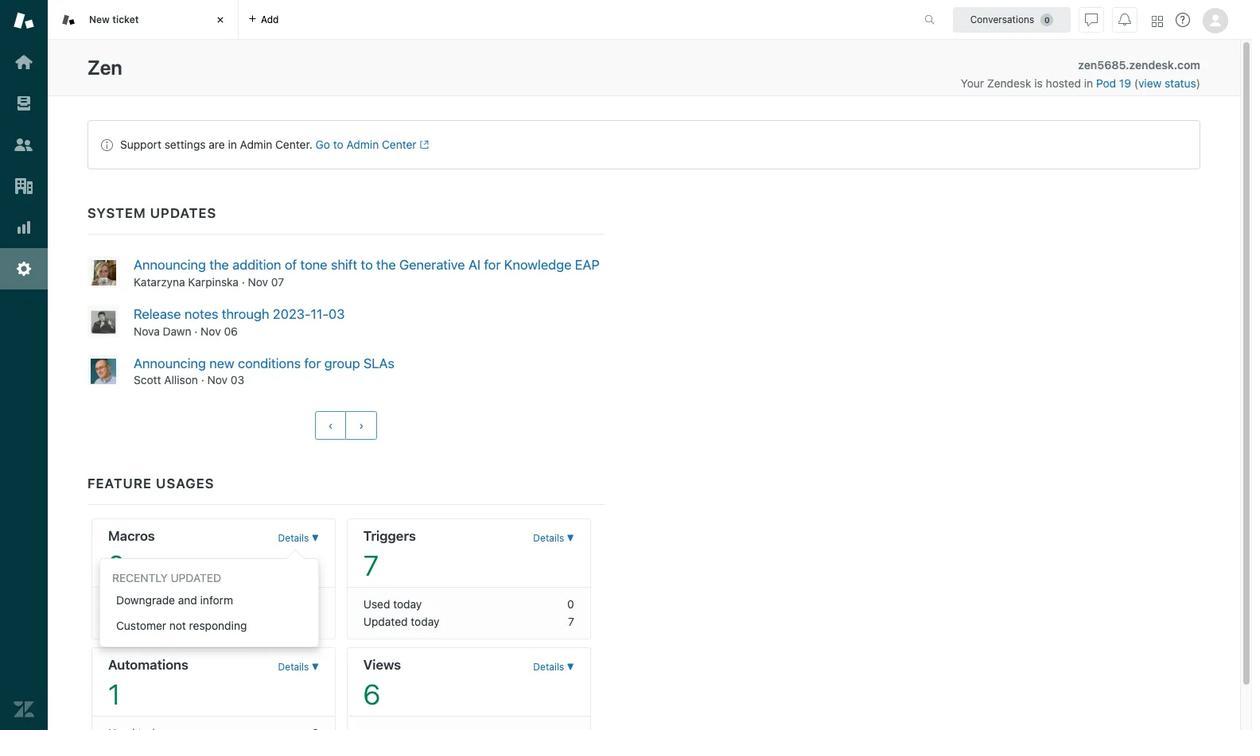 Task type: describe. For each thing, give the bounding box(es) containing it.
zendesk
[[988, 76, 1032, 90]]

customer
[[116, 620, 166, 633]]

feature
[[88, 476, 152, 492]]

zendesk image
[[14, 700, 34, 720]]

macros
[[108, 529, 155, 545]]

not
[[169, 620, 186, 633]]

ai
[[469, 257, 481, 273]]

views image
[[14, 93, 34, 114]]

triggers 7
[[364, 529, 416, 582]]

allison
[[164, 374, 198, 387]]

zen
[[88, 56, 122, 79]]

tone
[[300, 257, 328, 273]]

▼ for 7
[[567, 533, 575, 545]]

button displays agent's chat status as invisible. image
[[1086, 13, 1098, 26]]

06
[[224, 324, 238, 338]]

▼ for macros
[[312, 533, 319, 545]]

to inside status
[[333, 138, 344, 151]]

updates
[[150, 205, 217, 221]]

used for 7
[[364, 598, 390, 612]]

release
[[134, 306, 181, 322]]

slas
[[364, 355, 395, 371]]

(
[[1135, 76, 1139, 90]]

feature usages
[[88, 476, 215, 492]]

6
[[364, 678, 381, 711]]

7 inside triggers 7
[[364, 550, 379, 582]]

downgrade and inform link
[[100, 589, 318, 614]]

triggers
[[364, 529, 416, 545]]

support
[[120, 138, 162, 151]]

details ▼ for 7
[[534, 533, 575, 545]]

nov 06
[[201, 324, 238, 338]]

new ticket
[[89, 13, 139, 25]]

view
[[1139, 76, 1162, 90]]

responding
[[189, 620, 247, 633]]

go
[[316, 138, 330, 151]]

recently
[[112, 572, 168, 585]]

07
[[271, 275, 284, 289]]

updated for macros
[[108, 616, 153, 629]]

pod 19 link
[[1097, 76, 1135, 90]]

scott allison
[[134, 374, 198, 387]]

conditions
[[238, 355, 301, 371]]

automations 1
[[108, 658, 189, 711]]

close image
[[213, 12, 228, 28]]

tabs tab list
[[48, 0, 908, 40]]

new ticket tab
[[48, 0, 239, 40]]

11-
[[311, 306, 329, 322]]

macros 2
[[108, 529, 155, 582]]

announcing new conditions for group slas
[[134, 355, 395, 371]]

inform
[[200, 594, 233, 608]]

▼ for 6
[[567, 662, 575, 674]]

katarzyna karpinska
[[134, 275, 239, 289]]

zendesk products image
[[1153, 16, 1164, 27]]

details ▼ for 1
[[278, 662, 319, 674]]

nov for the
[[248, 275, 268, 289]]

notifications image
[[1119, 13, 1132, 26]]

2 inside "macros 2"
[[108, 550, 124, 582]]

reporting image
[[14, 217, 34, 238]]

announcing for announcing the addition of tone shift to the generative ai for knowledge eap
[[134, 257, 206, 273]]

19
[[1120, 76, 1132, 90]]

1 horizontal spatial for
[[484, 257, 501, 273]]

announcing for announcing new conditions for group slas
[[134, 355, 206, 371]]

generative
[[400, 257, 465, 273]]

zen5685
[[1079, 58, 1126, 72]]

used today for macros
[[108, 598, 167, 612]]

downgrade and inform
[[116, 594, 233, 608]]

▼ for 1
[[312, 662, 319, 674]]

addition
[[233, 257, 281, 273]]

0 for 7
[[568, 598, 575, 612]]

details ▼ for macros
[[278, 533, 319, 545]]

new
[[209, 355, 235, 371]]

pod
[[1097, 76, 1117, 90]]

zen5685 .zendesk.com your zendesk is hosted in pod 19 ( view status )
[[961, 58, 1201, 90]]

0 vertical spatial 03
[[329, 306, 345, 322]]

new
[[89, 13, 110, 25]]

0 for macros
[[312, 598, 319, 612]]

1 vertical spatial for
[[304, 355, 321, 371]]

‹ button
[[315, 412, 347, 440]]

in inside zen5685 .zendesk.com your zendesk is hosted in pod 19 ( view status )
[[1085, 76, 1094, 90]]

recently updated
[[112, 572, 221, 585]]

2023-
[[273, 306, 311, 322]]

.zendesk.com
[[1126, 58, 1201, 72]]

conversations button
[[954, 7, 1071, 32]]

eap
[[575, 257, 600, 273]]

nova
[[134, 324, 160, 338]]

main element
[[0, 0, 48, 731]]

updated today for 7
[[364, 616, 440, 629]]

are
[[209, 138, 225, 151]]

1 vertical spatial in
[[228, 138, 237, 151]]

status
[[1165, 76, 1197, 90]]

)
[[1197, 76, 1201, 90]]



Task type: vqa. For each thing, say whether or not it's contained in the screenshot.
+ New Ticket
no



Task type: locate. For each thing, give the bounding box(es) containing it.
organizations image
[[14, 176, 34, 197]]

▼
[[312, 533, 319, 545], [567, 533, 575, 545], [312, 662, 319, 674], [567, 662, 575, 674]]

› button
[[346, 412, 378, 440]]

1 horizontal spatial 03
[[329, 306, 345, 322]]

03
[[329, 306, 345, 322], [231, 374, 244, 387]]

2 admin from the left
[[347, 138, 379, 151]]

to
[[333, 138, 344, 151], [361, 257, 373, 273]]

details ▼ for 6
[[534, 662, 575, 674]]

details for 6
[[534, 662, 564, 674]]

the up karpinska
[[209, 257, 229, 273]]

go to admin center link
[[316, 138, 429, 151]]

0 vertical spatial 7
[[364, 550, 379, 582]]

details for macros
[[278, 533, 309, 545]]

0 horizontal spatial updated today
[[108, 616, 184, 629]]

admin image
[[14, 259, 34, 279]]

details for 7
[[534, 533, 564, 545]]

used today down triggers 7
[[364, 598, 422, 612]]

admin left center.
[[240, 138, 272, 151]]

ticket
[[112, 13, 139, 25]]

1 vertical spatial 2
[[313, 616, 319, 629]]

0 horizontal spatial 03
[[231, 374, 244, 387]]

system
[[88, 205, 146, 221]]

updated
[[108, 616, 153, 629], [364, 616, 408, 629]]

status
[[88, 120, 1201, 170]]

knowledge
[[504, 257, 572, 273]]

announcing up katarzyna
[[134, 257, 206, 273]]

1 horizontal spatial used today
[[364, 598, 422, 612]]

used down triggers 7
[[364, 598, 390, 612]]

03 down new at the left of the page
[[231, 374, 244, 387]]

0 horizontal spatial admin
[[240, 138, 272, 151]]

in right are
[[228, 138, 237, 151]]

2
[[108, 550, 124, 582], [313, 616, 319, 629]]

0 horizontal spatial to
[[333, 138, 344, 151]]

1 vertical spatial nov
[[201, 324, 221, 338]]

updated today up views
[[364, 616, 440, 629]]

notes
[[185, 306, 218, 322]]

center.
[[275, 138, 313, 151]]

1 vertical spatial 03
[[231, 374, 244, 387]]

0 horizontal spatial for
[[304, 355, 321, 371]]

03 right 2023-
[[329, 306, 345, 322]]

customers image
[[14, 135, 34, 155]]

2 updated today from the left
[[364, 616, 440, 629]]

your
[[961, 76, 985, 90]]

of
[[285, 257, 297, 273]]

nov down addition
[[248, 275, 268, 289]]

details for 1
[[278, 662, 309, 674]]

announcing up scott allison on the left bottom of page
[[134, 355, 206, 371]]

2 0 from the left
[[568, 598, 575, 612]]

1
[[108, 678, 120, 711]]

2 used from the left
[[364, 598, 390, 612]]

status containing support settings are in admin center.
[[88, 120, 1201, 170]]

karpinska
[[188, 275, 239, 289]]

1 horizontal spatial 7
[[568, 616, 575, 629]]

add button
[[239, 0, 289, 39]]

go to admin center
[[316, 138, 417, 151]]

1 horizontal spatial updated today
[[364, 616, 440, 629]]

for left the group on the left of the page
[[304, 355, 321, 371]]

2 updated from the left
[[364, 616, 408, 629]]

1 horizontal spatial in
[[1085, 76, 1094, 90]]

1 used from the left
[[108, 598, 135, 612]]

through
[[222, 306, 269, 322]]

1 horizontal spatial 2
[[313, 616, 319, 629]]

nova dawn
[[134, 324, 191, 338]]

1 horizontal spatial used
[[364, 598, 390, 612]]

view status link
[[1139, 76, 1197, 90]]

views
[[364, 658, 401, 674]]

1 used today from the left
[[108, 598, 167, 612]]

nov down notes
[[201, 324, 221, 338]]

0 vertical spatial announcing
[[134, 257, 206, 273]]

today
[[138, 598, 167, 612], [393, 598, 422, 612], [156, 616, 184, 629], [411, 616, 440, 629]]

used today
[[108, 598, 167, 612], [364, 598, 422, 612]]

admin left center at the top
[[347, 138, 379, 151]]

updated for 7
[[364, 616, 408, 629]]

nov 07
[[248, 275, 284, 289]]

dawn
[[163, 324, 191, 338]]

1 horizontal spatial the
[[377, 257, 396, 273]]

center
[[382, 138, 417, 151]]

in left pod
[[1085, 76, 1094, 90]]

updated
[[171, 572, 221, 585]]

the right 'shift'
[[377, 257, 396, 273]]

1 updated today from the left
[[108, 616, 184, 629]]

0 vertical spatial for
[[484, 257, 501, 273]]

hosted
[[1046, 76, 1082, 90]]

0 vertical spatial in
[[1085, 76, 1094, 90]]

used
[[108, 598, 135, 612], [364, 598, 390, 612]]

7
[[364, 550, 379, 582], [568, 616, 575, 629]]

katarzyna
[[134, 275, 185, 289]]

2 vertical spatial nov
[[207, 374, 228, 387]]

0
[[312, 598, 319, 612], [568, 598, 575, 612]]

get help image
[[1176, 13, 1191, 27]]

0 horizontal spatial used today
[[108, 598, 167, 612]]

conversations
[[971, 13, 1035, 25]]

shift
[[331, 257, 358, 273]]

0 horizontal spatial updated
[[108, 616, 153, 629]]

customer not responding
[[116, 620, 247, 633]]

release notes through 2023-11-03
[[134, 306, 345, 322]]

2 used today from the left
[[364, 598, 422, 612]]

1 horizontal spatial updated
[[364, 616, 408, 629]]

1 announcing from the top
[[134, 257, 206, 273]]

updated up views
[[364, 616, 408, 629]]

views 6
[[364, 658, 401, 711]]

to right 'shift'
[[361, 257, 373, 273]]

announcing
[[134, 257, 206, 273], [134, 355, 206, 371]]

updated today down the downgrade
[[108, 616, 184, 629]]

zendesk support image
[[14, 10, 34, 31]]

1 updated from the left
[[108, 616, 153, 629]]

in
[[1085, 76, 1094, 90], [228, 138, 237, 151]]

0 horizontal spatial used
[[108, 598, 135, 612]]

0 horizontal spatial 0
[[312, 598, 319, 612]]

system updates
[[88, 205, 217, 221]]

used up the customer on the bottom left of the page
[[108, 598, 135, 612]]

1 vertical spatial to
[[361, 257, 373, 273]]

is
[[1035, 76, 1043, 90]]

for right ai
[[484, 257, 501, 273]]

0 horizontal spatial 2
[[108, 550, 124, 582]]

2 announcing from the top
[[134, 355, 206, 371]]

used today for 7
[[364, 598, 422, 612]]

nov for notes
[[201, 324, 221, 338]]

add
[[261, 13, 279, 25]]

2 the from the left
[[377, 257, 396, 273]]

0 vertical spatial nov
[[248, 275, 268, 289]]

admin
[[240, 138, 272, 151], [347, 138, 379, 151]]

0 horizontal spatial in
[[228, 138, 237, 151]]

settings
[[165, 138, 206, 151]]

›
[[359, 420, 364, 433]]

nov
[[248, 275, 268, 289], [201, 324, 221, 338], [207, 374, 228, 387]]

‹
[[328, 420, 333, 433]]

downgrade
[[116, 594, 175, 608]]

announcing the addition of tone shift to the generative ai for knowledge eap
[[134, 257, 600, 273]]

nov for new
[[207, 374, 228, 387]]

1 horizontal spatial to
[[361, 257, 373, 273]]

group
[[325, 355, 360, 371]]

0 vertical spatial to
[[333, 138, 344, 151]]

updated today for macros
[[108, 616, 184, 629]]

support settings are in admin center.
[[120, 138, 313, 151]]

1 vertical spatial announcing
[[134, 355, 206, 371]]

details ▼
[[278, 533, 319, 545], [534, 533, 575, 545], [278, 662, 319, 674], [534, 662, 575, 674]]

1 horizontal spatial 0
[[568, 598, 575, 612]]

used for macros
[[108, 598, 135, 612]]

automations
[[108, 658, 189, 674]]

1 vertical spatial 7
[[568, 616, 575, 629]]

0 vertical spatial 2
[[108, 550, 124, 582]]

customer not responding link
[[100, 614, 318, 639]]

1 the from the left
[[209, 257, 229, 273]]

to right 'go'
[[333, 138, 344, 151]]

1 0 from the left
[[312, 598, 319, 612]]

get started image
[[14, 52, 34, 72]]

0 horizontal spatial the
[[209, 257, 229, 273]]

usages
[[156, 476, 215, 492]]

updated down the downgrade
[[108, 616, 153, 629]]

1 admin from the left
[[240, 138, 272, 151]]

used today up the customer on the bottom left of the page
[[108, 598, 167, 612]]

for
[[484, 257, 501, 273], [304, 355, 321, 371]]

0 horizontal spatial 7
[[364, 550, 379, 582]]

and
[[178, 594, 197, 608]]

nov 03
[[207, 374, 244, 387]]

(opens in a new tab) image
[[417, 140, 429, 150]]

scott
[[134, 374, 161, 387]]

1 horizontal spatial admin
[[347, 138, 379, 151]]

nov down new at the left of the page
[[207, 374, 228, 387]]



